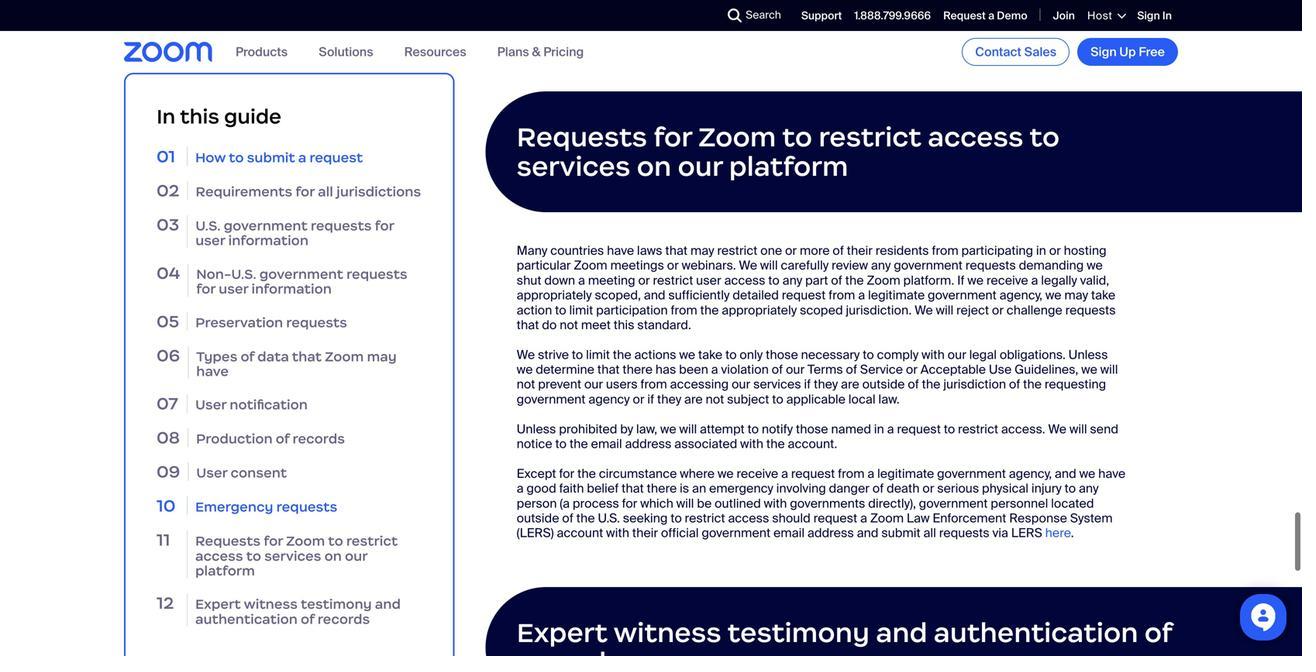 Task type: locate. For each thing, give the bounding box(es) containing it.
there for will
[[647, 481, 677, 497]]

has
[[656, 362, 676, 378]]

a inside identify the specific information you are requesting from zoom. tailor your request narrowly – requesting all information associated with a user, account, or meeting may delay processing. explain how the information you seek will help avert the emergency.
[[705, 7, 712, 23]]

will inside the we strive to limit the actions we take to only those necessary to comply with our legal obligations. unless we determine that there has been a violation of our terms of service or acceptable use guidelines, we will not prevent our users from accessing our services if they are outside of the jurisdiction of the requesting government agency or if they are not subject to applicable local law.
[[1101, 362, 1118, 378]]

limit down meet
[[586, 347, 610, 363]]

that inside the we strive to limit the actions we take to only those necessary to comply with our legal obligations. unless we determine that there has been a violation of our terms of service or acceptable use guidelines, we will not prevent our users from accessing our services if they are outside of the jurisdiction of the requesting government agency or if they are not subject to applicable local law.
[[598, 362, 620, 378]]

detailed
[[733, 287, 779, 304]]

03
[[157, 214, 179, 235]]

legally
[[1042, 272, 1078, 289]]

1.888.799.9666
[[855, 9, 931, 23]]

1 vertical spatial this
[[614, 317, 635, 333]]

2 vertical spatial have
[[1099, 466, 1126, 482]]

address
[[625, 436, 672, 452], [808, 525, 854, 542]]

zoom inside types of data that zoom may have
[[325, 348, 364, 365]]

1 horizontal spatial on
[[637, 150, 672, 183]]

unless inside unless prohibited by law, we will attempt to notify those named in a request to restrict access. we will send notice to the email address associated with the account.
[[517, 421, 556, 438]]

0 vertical spatial platform
[[729, 150, 849, 183]]

that right data on the left bottom of the page
[[292, 348, 322, 365]]

comply
[[877, 347, 919, 363]]

1 vertical spatial u.s.
[[231, 266, 256, 283]]

we
[[739, 258, 758, 274], [915, 302, 933, 319], [517, 347, 535, 363], [1049, 421, 1067, 438]]

this right meet
[[614, 317, 635, 333]]

1 vertical spatial submit
[[882, 525, 921, 542]]

email inside except for the circumstance where we receive a request from a legitimate government agency, and we have a good faith belief that there is an emergency involving danger of death or serious physical injury to any person (a process for which will be outlined with governments directly), government personnel located outside of the u.s. seeking to restrict access should request a zoom law enforcement response system (lers) account with their official government email address and submit all requests via lers
[[774, 525, 805, 542]]

outside down comply
[[863, 377, 905, 393]]

information
[[644, 0, 709, 8], [545, 7, 610, 23], [622, 22, 687, 38], [228, 232, 309, 249], [252, 281, 332, 298]]

2 horizontal spatial services
[[754, 377, 801, 393]]

user inside many countries have laws that may restrict one or more of their residents from participating in or hosting particular zoom meetings or webinars. we will carefully review any government requests demanding we shut down a meeting or restrict user access to any part of the zoom platform. if we receive a legally valid, appropriately scoped, and sufficiently detailed request from a legitimate government agency, we may take action to limit participation from the appropriately scoped jurisdiction. we will reject or challenge requests that do not meet this standard.
[[696, 272, 722, 289]]

will left be
[[677, 496, 694, 512]]

1 horizontal spatial if
[[804, 377, 811, 393]]

1 horizontal spatial requests for zoom to restrict access to services on our platform
[[517, 120, 1060, 183]]

we left the strive
[[517, 362, 533, 378]]

or right help
[[797, 7, 809, 23]]

user left detailed
[[696, 272, 722, 289]]

we right if
[[968, 272, 984, 289]]

or right service
[[906, 362, 918, 378]]

if down necessary
[[804, 377, 811, 393]]

1 vertical spatial outside
[[517, 511, 559, 527]]

agency, up personnel
[[1009, 466, 1052, 482]]

we inside unless prohibited by law, we will attempt to notify those named in a request to restrict access. we will send notice to the email address associated with the account.
[[661, 421, 677, 438]]

1 vertical spatial sign
[[1091, 44, 1117, 60]]

of
[[833, 243, 844, 259], [831, 272, 843, 289], [241, 348, 254, 365], [772, 362, 783, 378], [846, 362, 858, 378], [908, 377, 919, 393], [1009, 377, 1021, 393], [276, 431, 290, 448], [873, 481, 884, 497], [562, 511, 574, 527], [301, 611, 315, 628], [1145, 616, 1172, 650]]

types
[[196, 348, 238, 365]]

1 horizontal spatial take
[[1092, 287, 1116, 304]]

0 vertical spatial there
[[623, 362, 653, 378]]

those down applicable
[[796, 421, 829, 438]]

u.s. inside except for the circumstance where we receive a request from a legitimate government agency, and we have a good faith belief that there is an emergency involving danger of death or serious physical injury to any person (a process for which will be outlined with governments directly), government personnel located outside of the u.s. seeking to restrict access should request a zoom law enforcement response system (lers) account with their official government email address and submit all requests via lers
[[598, 511, 620, 527]]

0 horizontal spatial have
[[196, 363, 229, 380]]

user inside u.s. government requests for user information
[[196, 232, 225, 249]]

zoom
[[699, 120, 777, 154], [574, 258, 608, 274], [867, 272, 901, 289], [325, 348, 364, 365], [871, 511, 904, 527], [286, 533, 325, 550]]

or inside identify the specific information you are requesting from zoom. tailor your request narrowly – requesting all information associated with a user, account, or meeting may delay processing. explain how the information you seek will help avert the emergency.
[[797, 7, 809, 23]]

scoped,
[[595, 287, 641, 304]]

0 vertical spatial expert
[[195, 596, 241, 613]]

guide
[[224, 104, 282, 129]]

a right down
[[578, 272, 585, 289]]

a down law.
[[888, 421, 894, 438]]

0 horizontal spatial in
[[157, 104, 175, 129]]

1 vertical spatial in
[[874, 421, 885, 438]]

0 vertical spatial receive
[[987, 272, 1029, 289]]

0 horizontal spatial their
[[633, 525, 658, 542]]

request inside many countries have laws that may restrict one or more of their residents from participating in or hosting particular zoom meetings or webinars. we will carefully review any government requests demanding we shut down a meeting or restrict user access to any part of the zoom platform. if we receive a legally valid, appropriately scoped, and sufficiently detailed request from a legitimate government agency, we may take action to limit participation from the appropriately scoped jurisdiction. we will reject or challenge requests that do not meet this standard.
[[782, 287, 826, 304]]

witness
[[244, 596, 298, 613], [614, 616, 722, 650]]

zoom logo image
[[124, 42, 212, 62]]

1 horizontal spatial u.s.
[[231, 266, 256, 283]]

law.
[[879, 392, 900, 408]]

have inside types of data that zoom may have
[[196, 363, 229, 380]]

injury
[[1032, 481, 1062, 497]]

you up search icon
[[712, 0, 732, 8]]

not right the do
[[560, 317, 578, 333]]

attempt
[[700, 421, 745, 438]]

in up free
[[1163, 9, 1172, 23]]

2 horizontal spatial all
[[924, 525, 937, 542]]

limit
[[570, 302, 593, 319], [586, 347, 610, 363]]

email down involving
[[774, 525, 805, 542]]

a right "been"
[[712, 362, 718, 378]]

are down "been"
[[685, 392, 703, 408]]

been
[[679, 362, 709, 378]]

accessing
[[670, 377, 729, 393]]

sign in
[[1138, 9, 1172, 23]]

user for 07
[[195, 397, 227, 414]]

meeting inside many countries have laws that may restrict one or more of their residents from participating in or hosting particular zoom meetings or webinars. we will carefully review any government requests demanding we shut down a meeting or restrict user access to any part of the zoom platform. if we receive a legally valid, appropriately scoped, and sufficiently detailed request from a legitimate government agency, we may take action to limit participation from the appropriately scoped jurisdiction. we will reject or challenge requests that do not meet this standard.
[[588, 272, 636, 289]]

official
[[661, 525, 699, 542]]

1 vertical spatial expert
[[517, 616, 608, 650]]

this
[[180, 104, 219, 129], [614, 317, 635, 333]]

access.
[[1002, 421, 1046, 438]]

1 vertical spatial limit
[[586, 347, 610, 363]]

account
[[557, 525, 603, 542]]

outside inside the we strive to limit the actions we take to only those necessary to comply with our legal obligations. unless we determine that there has been a violation of our terms of service or acceptable use guidelines, we will not prevent our users from accessing our services if they are outside of the jurisdiction of the requesting government agency or if they are not subject to applicable local law.
[[863, 377, 905, 393]]

we inside the we strive to limit the actions we take to only those necessary to comply with our legal obligations. unless we determine that there has been a violation of our terms of service or acceptable use guidelines, we will not prevent our users from accessing our services if they are outside of the jurisdiction of the requesting government agency or if they are not subject to applicable local law.
[[517, 347, 535, 363]]

agency, inside many countries have laws that may restrict one or more of their residents from participating in or hosting particular zoom meetings or webinars. we will carefully review any government requests demanding we shut down a meeting or restrict user access to any part of the zoom platform. if we receive a legally valid, appropriately scoped, and sufficiently detailed request from a legitimate government agency, we may take action to limit participation from the appropriately scoped jurisdiction. we will reject or challenge requests that do not meet this standard.
[[1000, 287, 1043, 304]]

0 vertical spatial meeting
[[812, 7, 859, 23]]

this inside many countries have laws that may restrict one or more of their residents from participating in or hosting particular zoom meetings or webinars. we will carefully review any government requests demanding we shut down a meeting or restrict user access to any part of the zoom platform. if we receive a legally valid, appropriately scoped, and sufficiently detailed request from a legitimate government agency, we may take action to limit participation from the appropriately scoped jurisdiction. we will reject or challenge requests that do not meet this standard.
[[614, 317, 635, 333]]

0 vertical spatial u.s.
[[196, 217, 221, 234]]

search image
[[728, 9, 742, 22]]

1 horizontal spatial in
[[1037, 243, 1047, 259]]

sales
[[1025, 44, 1057, 60]]

email left law,
[[591, 436, 622, 452]]

associated inside identify the specific information you are requesting from zoom. tailor your request narrowly – requesting all information associated with a user, account, or meeting may delay processing. explain how the information you seek will help avert the emergency.
[[613, 7, 676, 23]]

u.s. down belief
[[598, 511, 620, 527]]

0 vertical spatial in
[[1037, 243, 1047, 259]]

that
[[666, 243, 688, 259], [517, 317, 539, 333], [292, 348, 322, 365], [598, 362, 620, 378], [622, 481, 644, 497]]

all
[[529, 7, 542, 23], [318, 183, 333, 200], [924, 525, 937, 542]]

a inside unless prohibited by law, we will attempt to notify those named in a request to restrict access. we will send notice to the email address associated with the account.
[[888, 421, 894, 438]]

with inside the we strive to limit the actions we take to only those necessary to comply with our legal obligations. unless we determine that there has been a violation of our terms of service or acceptable use guidelines, we will not prevent our users from accessing our services if they are outside of the jurisdiction of the requesting government agency or if they are not subject to applicable local law.
[[922, 347, 945, 363]]

in up 01
[[157, 104, 175, 129]]

limit inside many countries have laws that may restrict one or more of their residents from participating in or hosting particular zoom meetings or webinars. we will carefully review any government requests demanding we shut down a meeting or restrict user access to any part of the zoom platform. if we receive a legally valid, appropriately scoped, and sufficiently detailed request from a legitimate government agency, we may take action to limit participation from the appropriately scoped jurisdiction. we will reject or challenge requests that do not meet this standard.
[[570, 302, 593, 319]]

1 horizontal spatial platform
[[729, 150, 849, 183]]

standard.
[[638, 317, 692, 333]]

be
[[697, 496, 712, 512]]

of inside types of data that zoom may have
[[241, 348, 254, 365]]

request down law.
[[897, 421, 941, 438]]

information up non-u.s. government requests for user information
[[228, 232, 309, 249]]

sign for sign up free
[[1091, 44, 1117, 60]]

restrict inside except for the circumstance where we receive a request from a legitimate government agency, and we have a good faith belief that there is an emergency involving danger of death or serious physical injury to any person (a process for which will be outlined with governments directly), government personnel located outside of the u.s. seeking to restrict access should request a zoom law enforcement response system (lers) account with their official government email address and submit all requests via lers
[[685, 511, 725, 527]]

request down carefully on the top of the page
[[782, 287, 826, 304]]

sign up free link
[[1078, 38, 1179, 66]]

1 vertical spatial address
[[808, 525, 854, 542]]

zoom inside except for the circumstance where we receive a request from a legitimate government agency, and we have a good faith belief that there is an emergency involving danger of death or serious physical injury to any person (a process for which will be outlined with governments directly), government personnel located outside of the u.s. seeking to restrict access should request a zoom law enforcement response system (lers) account with their official government email address and submit all requests via lers
[[871, 511, 904, 527]]

0 horizontal spatial witness
[[244, 596, 298, 613]]

1 horizontal spatial email
[[774, 525, 805, 542]]

0 vertical spatial have
[[607, 243, 634, 259]]

0 vertical spatial this
[[180, 104, 219, 129]]

appropriately up only
[[722, 302, 797, 319]]

u.s. inside u.s. government requests for user information
[[196, 217, 221, 234]]

1 horizontal spatial submit
[[882, 525, 921, 542]]

1 vertical spatial meeting
[[588, 272, 636, 289]]

1 vertical spatial receive
[[737, 466, 779, 482]]

1 vertical spatial platform
[[195, 563, 255, 580]]

may
[[862, 7, 886, 23], [691, 243, 715, 259], [1065, 287, 1089, 304], [367, 348, 397, 365]]

a down review
[[859, 287, 865, 304]]

1 vertical spatial have
[[196, 363, 229, 380]]

2 vertical spatial u.s.
[[598, 511, 620, 527]]

restrict inside unless prohibited by law, we will attempt to notify those named in a request to restrict access. we will send notice to the email address associated with the account.
[[958, 421, 999, 438]]

have down send
[[1099, 466, 1126, 482]]

solutions button
[[319, 44, 373, 60]]

are
[[735, 0, 753, 8], [841, 377, 860, 393], [685, 392, 703, 408]]

1 vertical spatial unless
[[517, 421, 556, 438]]

a inside the we strive to limit the actions we take to only those necessary to comply with our legal obligations. unless we determine that there has been a violation of our terms of service or acceptable use guidelines, we will not prevent our users from accessing our services if they are outside of the jurisdiction of the requesting government agency or if they are not subject to applicable local law.
[[712, 362, 718, 378]]

host
[[1088, 8, 1113, 23]]

1 vertical spatial you
[[690, 22, 710, 38]]

u.s. up preservation
[[231, 266, 256, 283]]

are left service
[[841, 377, 860, 393]]

from up support
[[820, 0, 847, 8]]

there inside the we strive to limit the actions we take to only those necessary to comply with our legal obligations. unless we determine that there has been a violation of our terms of service or acceptable use guidelines, we will not prevent our users from accessing our services if they are outside of the jurisdiction of the requesting government agency or if they are not subject to applicable local law.
[[623, 362, 653, 378]]

or up legally
[[1050, 243, 1061, 259]]

unless inside the we strive to limit the actions we take to only those necessary to comply with our legal obligations. unless we determine that there has been a violation of our terms of service or acceptable use guidelines, we will not prevent our users from accessing our services if they are outside of the jurisdiction of the requesting government agency or if they are not subject to applicable local law.
[[1069, 347, 1108, 363]]

0 vertical spatial you
[[712, 0, 732, 8]]

we right access.
[[1049, 421, 1067, 438]]

will left attempt
[[680, 421, 697, 438]]

participation
[[596, 302, 668, 319]]

free
[[1139, 44, 1165, 60]]

0 horizontal spatial in
[[874, 421, 885, 438]]

0 horizontal spatial outside
[[517, 511, 559, 527]]

unless
[[1069, 347, 1108, 363], [517, 421, 556, 438]]

this up how
[[180, 104, 219, 129]]

non-u.s. government requests for user information
[[196, 266, 408, 298]]

1 horizontal spatial receive
[[987, 272, 1029, 289]]

specific
[[596, 0, 641, 8]]

up
[[1120, 44, 1136, 60]]

requesting
[[756, 0, 817, 8], [1057, 0, 1119, 8], [1045, 377, 1107, 393]]

those right only
[[766, 347, 798, 363]]

emergency.
[[844, 22, 910, 38]]

1 vertical spatial there
[[647, 481, 677, 497]]

u.s.
[[196, 217, 221, 234], [231, 266, 256, 283], [598, 511, 620, 527]]

a left user,
[[705, 7, 712, 23]]

with right comply
[[922, 347, 945, 363]]

are up search image
[[735, 0, 753, 8]]

with down subject
[[741, 436, 764, 452]]

prohibited
[[559, 421, 618, 438]]

0 horizontal spatial unless
[[517, 421, 556, 438]]

0 vertical spatial email
[[591, 436, 622, 452]]

1 vertical spatial their
[[633, 525, 658, 542]]

narrowly
[[997, 0, 1045, 8]]

countries
[[551, 243, 604, 259]]

account,
[[745, 7, 794, 23]]

1 horizontal spatial have
[[607, 243, 634, 259]]

1 horizontal spatial unless
[[1069, 347, 1108, 363]]

support link
[[802, 9, 842, 23]]

0 vertical spatial address
[[625, 436, 672, 452]]

outside
[[863, 377, 905, 393], [517, 511, 559, 527]]

the down webinars.
[[701, 302, 719, 319]]

if
[[804, 377, 811, 393], [648, 392, 655, 408]]

are inside identify the specific information you are requesting from zoom. tailor your request narrowly – requesting all information associated with a user, account, or meeting may delay processing. explain how the information you seek will help avert the emergency.
[[735, 0, 753, 8]]

request up request
[[951, 0, 994, 8]]

and inside many countries have laws that may restrict one or more of their residents from participating in or hosting particular zoom meetings or webinars. we will carefully review any government requests demanding we shut down a meeting or restrict user access to any part of the zoom platform. if we receive a legally valid, appropriately scoped, and sufficiently detailed request from a legitimate government agency, we may take action to limit participation from the appropriately scoped jurisdiction. we will reject or challenge requests that do not meet this standard.
[[644, 287, 666, 304]]

the up users
[[613, 347, 632, 363]]

there left has
[[623, 362, 653, 378]]

outlined
[[715, 496, 761, 512]]

0 horizontal spatial take
[[699, 347, 723, 363]]

may inside types of data that zoom may have
[[367, 348, 397, 365]]

1 horizontal spatial requests
[[517, 120, 647, 154]]

products
[[236, 44, 288, 60]]

1 vertical spatial on
[[325, 548, 342, 565]]

authentication
[[195, 611, 298, 628], [934, 616, 1139, 650]]

0 horizontal spatial requests
[[195, 533, 261, 550]]

02
[[157, 180, 179, 201]]

will right search icon
[[743, 22, 760, 38]]

or inside except for the circumstance where we receive a request from a legitimate government agency, and we have a good faith belief that there is an emergency involving danger of death or serious physical injury to any person (a process for which will be outlined with governments directly), government personnel located outside of the u.s. seeking to restrict access should request a zoom law enforcement response system (lers) account with their official government email address and submit all requests via lers
[[923, 481, 935, 497]]

requests inside non-u.s. government requests for user information
[[347, 266, 408, 283]]

from down webinars.
[[671, 302, 698, 319]]

those inside the we strive to limit the actions we take to only those necessary to comply with our legal obligations. unless we determine that there has been a violation of our terms of service or acceptable use guidelines, we will not prevent our users from accessing our services if they are outside of the jurisdiction of the requesting government agency or if they are not subject to applicable local law.
[[766, 347, 798, 363]]

1 vertical spatial testimony
[[728, 616, 870, 650]]

1 horizontal spatial not
[[560, 317, 578, 333]]

1 horizontal spatial are
[[735, 0, 753, 8]]

0 horizontal spatial platform
[[195, 563, 255, 580]]

from inside the we strive to limit the actions we take to only those necessary to comply with our legal obligations. unless we determine that there has been a violation of our terms of service or acceptable use guidelines, we will not prevent our users from accessing our services if they are outside of the jurisdiction of the requesting government agency or if they are not subject to applicable local law.
[[641, 377, 667, 393]]

u.s. inside non-u.s. government requests for user information
[[231, 266, 256, 283]]

any inside except for the circumstance where we receive a request from a legitimate government agency, and we have a good faith belief that there is an emergency involving danger of death or serious physical injury to any person (a process for which will be outlined with governments directly), government personnel located outside of the u.s. seeking to restrict access should request a zoom law enforcement response system (lers) account with their official government email address and submit all requests via lers
[[1079, 481, 1099, 497]]

not up attempt
[[706, 392, 724, 408]]

0 vertical spatial sign
[[1138, 9, 1161, 23]]

sign for sign in
[[1138, 9, 1161, 23]]

the right the (a
[[577, 511, 595, 527]]

identify the specific information you are requesting from zoom. tailor your request narrowly – requesting all information associated with a user, account, or meeting may delay processing. explain how the information you seek will help avert the emergency.
[[529, 0, 1119, 38]]

0 horizontal spatial expert
[[195, 596, 241, 613]]

2 horizontal spatial u.s.
[[598, 511, 620, 527]]

that up "agency"
[[598, 362, 620, 378]]

not left prevent
[[517, 377, 535, 393]]

that left the do
[[517, 317, 539, 333]]

legal
[[970, 347, 997, 363]]

associated up the where
[[675, 436, 738, 452]]

associated
[[613, 7, 676, 23], [675, 436, 738, 452]]

actions
[[635, 347, 677, 363]]

named
[[832, 421, 872, 438]]

0 horizontal spatial appropriately
[[517, 287, 592, 304]]

user up non-
[[196, 232, 225, 249]]

address inside unless prohibited by law, we will attempt to notify those named in a request to restrict access. we will send notice to the email address associated with the account.
[[625, 436, 672, 452]]

will up send
[[1101, 362, 1118, 378]]

to
[[783, 120, 813, 154], [1030, 120, 1060, 154], [229, 149, 244, 166], [769, 272, 780, 289], [555, 302, 567, 319], [572, 347, 583, 363], [726, 347, 737, 363], [863, 347, 874, 363], [772, 392, 784, 408], [748, 421, 759, 438], [944, 421, 956, 438], [556, 436, 567, 452], [1065, 481, 1076, 497], [671, 511, 682, 527], [328, 533, 343, 550], [246, 548, 261, 565]]

directly),
[[869, 496, 916, 512]]

where
[[680, 466, 715, 482]]

we left the strive
[[517, 347, 535, 363]]

many countries have laws that may restrict one or more of their residents from participating in or hosting particular zoom meetings or webinars. we will carefully review any government requests demanding we shut down a meeting or restrict user access to any part of the zoom platform. if we receive a legally valid, appropriately scoped, and sufficiently detailed request from a legitimate government agency, we may take action to limit participation from the appropriately scoped jurisdiction. we will reject or challenge requests that do not meet this standard.
[[517, 243, 1116, 333]]

meeting inside identify the specific information you are requesting from zoom. tailor your request narrowly – requesting all information associated with a user, account, or meeting may delay processing. explain how the information you seek will help avert the emergency.
[[812, 7, 859, 23]]

we right the where
[[718, 466, 734, 482]]

government inside u.s. government requests for user information
[[224, 217, 308, 234]]

0 vertical spatial all
[[529, 7, 542, 23]]

in
[[1037, 243, 1047, 259], [874, 421, 885, 438]]

1 vertical spatial agency,
[[1009, 466, 1052, 482]]

05
[[157, 311, 179, 332]]

preservation requests
[[195, 314, 347, 331]]

meetings
[[611, 258, 664, 274]]

1 horizontal spatial services
[[517, 150, 631, 183]]

0 horizontal spatial testimony
[[301, 596, 372, 613]]

non-
[[196, 266, 231, 283]]

u.s. right 03
[[196, 217, 221, 234]]

from inside except for the circumstance where we receive a request from a legitimate government agency, and we have a good faith belief that there is an emergency involving danger of death or serious physical injury to any person (a process for which will be outlined with governments directly), government personnel located outside of the u.s. seeking to restrict access should request a zoom law enforcement response system (lers) account with their official government email address and submit all requests via lers
[[838, 466, 865, 482]]

address up circumstance
[[625, 436, 672, 452]]

there inside except for the circumstance where we receive a request from a legitimate government agency, and we have a good faith belief that there is an emergency involving danger of death or serious physical injury to any person (a process for which will be outlined with governments directly), government personnel located outside of the u.s. seeking to restrict access should request a zoom law enforcement response system (lers) account with their official government email address and submit all requests via lers
[[647, 481, 677, 497]]

any up system
[[1079, 481, 1099, 497]]

0 vertical spatial testimony
[[301, 596, 372, 613]]

contact sales
[[976, 44, 1057, 60]]

1 horizontal spatial address
[[808, 525, 854, 542]]

notification
[[230, 397, 308, 414]]

which
[[641, 496, 674, 512]]

0 vertical spatial user
[[195, 397, 227, 414]]

a left legally
[[1032, 272, 1039, 289]]

0 vertical spatial limit
[[570, 302, 593, 319]]

will left send
[[1070, 421, 1088, 438]]

on
[[637, 150, 672, 183], [325, 548, 342, 565]]

we right law,
[[661, 421, 677, 438]]

their left 'residents'
[[847, 243, 873, 259]]

shut
[[517, 272, 542, 289]]

0 horizontal spatial requests for zoom to restrict access to services on our platform
[[195, 533, 398, 580]]

0 vertical spatial those
[[766, 347, 798, 363]]

submit down directly),
[[882, 525, 921, 542]]

person
[[517, 496, 557, 512]]

requesting up host
[[1057, 0, 1119, 8]]

emergency
[[195, 499, 273, 516]]

for
[[654, 120, 692, 154], [296, 183, 315, 200], [375, 217, 394, 234], [196, 281, 216, 298], [559, 466, 575, 482], [622, 496, 638, 512], [264, 533, 283, 550]]

how
[[195, 149, 226, 166]]

participating
[[962, 243, 1034, 259]]

legitimate up directly),
[[878, 466, 935, 482]]

1 vertical spatial take
[[699, 347, 723, 363]]

in right named
[[874, 421, 885, 438]]

any left part
[[783, 272, 803, 289]]

with inside unless prohibited by law, we will attempt to notify those named in a request to restrict access. we will send notice to the email address associated with the account.
[[741, 436, 764, 452]]

those inside unless prohibited by law, we will attempt to notify those named in a request to restrict access. we will send notice to the email address associated with the account.
[[796, 421, 829, 438]]

0 horizontal spatial sign
[[1091, 44, 1117, 60]]

in up legally
[[1037, 243, 1047, 259]]

legitimate inside except for the circumstance where we receive a request from a legitimate government agency, and we have a good faith belief that there is an emergency involving danger of death or serious physical injury to any person (a process for which will be outlined with governments directly), government personnel located outside of the u.s. seeking to restrict access should request a zoom law enforcement response system (lers) account with their official government email address and submit all requests via lers
[[878, 466, 935, 482]]

requesting up help
[[756, 0, 817, 8]]

0 horizontal spatial on
[[325, 548, 342, 565]]

lers
[[1012, 525, 1043, 542]]

receive inside many countries have laws that may restrict one or more of their residents from participating in or hosting particular zoom meetings or webinars. we will carefully review any government requests demanding we shut down a meeting or restrict user access to any part of the zoom platform. if we receive a legally valid, appropriately scoped, and sufficiently detailed request from a legitimate government agency, we may take action to limit participation from the appropriately scoped jurisdiction. we will reject or challenge requests that do not meet this standard.
[[987, 272, 1029, 289]]

there for users
[[623, 362, 653, 378]]

sign up free
[[1091, 44, 1165, 60]]

system
[[1071, 511, 1113, 527]]

0 horizontal spatial address
[[625, 436, 672, 452]]

their down which
[[633, 525, 658, 542]]

0 vertical spatial their
[[847, 243, 873, 259]]

unless right the obligations.
[[1069, 347, 1108, 363]]

that right belief
[[622, 481, 644, 497]]

request down account.
[[792, 466, 835, 482]]

2 horizontal spatial have
[[1099, 466, 1126, 482]]

user for 09
[[196, 465, 228, 482]]

0 vertical spatial outside
[[863, 377, 905, 393]]

resources button
[[404, 44, 466, 60]]

&
[[532, 44, 541, 60]]

hosting
[[1064, 243, 1107, 259]]

1 vertical spatial all
[[318, 183, 333, 200]]

enforcement
[[933, 511, 1007, 527]]

2 horizontal spatial any
[[1079, 481, 1099, 497]]

limit right the do
[[570, 302, 593, 319]]



Task type: describe. For each thing, give the bounding box(es) containing it.
requests inside u.s. government requests for user information
[[311, 217, 372, 234]]

we left one
[[739, 258, 758, 274]]

death
[[887, 481, 920, 497]]

by
[[620, 421, 634, 438]]

response
[[1010, 511, 1068, 527]]

outside inside except for the circumstance where we receive a request from a legitimate government agency, and we have a good faith belief that there is an emergency involving danger of death or serious physical injury to any person (a process for which will be outlined with governments directly), government personnel located outside of the u.s. seeking to restrict access should request a zoom law enforcement response system (lers) account with their official government email address and submit all requests via lers
[[517, 511, 559, 527]]

platform.
[[904, 272, 955, 289]]

09
[[157, 462, 180, 483]]

request inside unless prohibited by law, we will attempt to notify those named in a request to restrict access. we will send notice to the email address associated with the account.
[[897, 421, 941, 438]]

the down the obligations.
[[1024, 377, 1042, 393]]

webinars.
[[682, 258, 736, 274]]

a up "requirements for all jurisdictions" on the top left of the page
[[298, 149, 307, 166]]

users
[[606, 377, 638, 393]]

0 horizontal spatial they
[[657, 392, 682, 408]]

the right notice
[[570, 436, 588, 452]]

we up located
[[1080, 466, 1096, 482]]

pricing
[[544, 44, 584, 60]]

have inside except for the circumstance where we receive a request from a legitimate government agency, and we have a good faith belief that there is an emergency involving danger of death or serious physical injury to any person (a process for which will be outlined with governments directly), government personnel located outside of the u.s. seeking to restrict access should request a zoom law enforcement response system (lers) account with their official government email address and submit all requests via lers
[[1099, 466, 1126, 482]]

an
[[692, 481, 707, 497]]

agency, inside except for the circumstance where we receive a request from a legitimate government agency, and we have a good faith belief that there is an emergency involving danger of death or serious physical injury to any person (a process for which will be outlined with governments directly), government personnel located outside of the u.s. seeking to restrict access should request a zoom law enforcement response system (lers) account with their official government email address and submit all requests via lers
[[1009, 466, 1052, 482]]

action
[[517, 302, 552, 319]]

a down account.
[[782, 466, 789, 482]]

demanding
[[1019, 258, 1084, 274]]

or right "agency"
[[633, 392, 645, 408]]

–
[[1048, 0, 1054, 8]]

will left reject
[[936, 302, 954, 319]]

the left jurisdiction
[[922, 377, 941, 393]]

the right part
[[846, 272, 864, 289]]

government inside the we strive to limit the actions we take to only those necessary to comply with our legal obligations. unless we determine that there has been a violation of our terms of service or acceptable use guidelines, we will not prevent our users from accessing our services if they are outside of the jurisdiction of the requesting government agency or if they are not subject to applicable local law.
[[517, 392, 586, 408]]

0 horizontal spatial submit
[[247, 149, 295, 166]]

receive inside except for the circumstance where we receive a request from a legitimate government agency, and we have a good faith belief that there is an emergency involving danger of death or serious physical injury to any person (a process for which will be outlined with governments directly), government personnel located outside of the u.s. seeking to restrict access should request a zoom law enforcement response system (lers) account with their official government email address and submit all requests via lers
[[737, 466, 779, 482]]

with down process
[[606, 525, 630, 542]]

physical
[[982, 481, 1029, 497]]

notice
[[517, 436, 553, 452]]

should
[[772, 511, 811, 527]]

avert
[[791, 22, 820, 38]]

for inside non-u.s. government requests for user information
[[196, 281, 216, 298]]

have inside many countries have laws that may restrict one or more of their residents from participating in or hosting particular zoom meetings or webinars. we will carefully review any government requests demanding we shut down a meeting or restrict user access to any part of the zoom platform. if we receive a legally valid, appropriately scoped, and sufficiently detailed request from a legitimate government agency, we may take action to limit participation from the appropriately scoped jurisdiction. we will reject or challenge requests that do not meet this standard.
[[607, 243, 634, 259]]

valid,
[[1081, 272, 1110, 289]]

production
[[196, 431, 273, 448]]

01
[[157, 146, 175, 167]]

we right has
[[680, 347, 696, 363]]

or right reject
[[992, 302, 1004, 319]]

the up process
[[578, 466, 596, 482]]

0 vertical spatial in
[[1163, 9, 1172, 23]]

information inside non-u.s. government requests for user information
[[252, 281, 332, 298]]

request up "requirements for all jurisdictions" on the top left of the page
[[310, 149, 363, 166]]

particular
[[517, 258, 571, 274]]

tailor
[[890, 0, 920, 8]]

a left directly),
[[861, 511, 868, 527]]

explain
[[529, 22, 571, 38]]

1 horizontal spatial authentication
[[934, 616, 1139, 650]]

service
[[861, 362, 903, 378]]

1 horizontal spatial they
[[814, 377, 838, 393]]

information left user,
[[644, 0, 709, 8]]

.
[[1071, 525, 1074, 542]]

0 vertical spatial requests
[[517, 120, 647, 154]]

1 horizontal spatial appropriately
[[722, 302, 797, 319]]

a left the death
[[868, 466, 875, 482]]

0 horizontal spatial not
[[517, 377, 535, 393]]

production of records
[[196, 431, 345, 448]]

determine
[[536, 362, 595, 378]]

0 vertical spatial services
[[517, 150, 631, 183]]

local
[[849, 392, 876, 408]]

2 horizontal spatial are
[[841, 377, 860, 393]]

0 horizontal spatial you
[[690, 22, 710, 38]]

access inside many countries have laws that may restrict one or more of their residents from participating in or hosting particular zoom meetings or webinars. we will carefully review any government requests demanding we shut down a meeting or restrict user access to any part of the zoom platform. if we receive a legally valid, appropriately scoped, and sufficiently detailed request from a legitimate government agency, we may take action to limit participation from the appropriately scoped jurisdiction. we will reject or challenge requests that do not meet this standard.
[[725, 272, 766, 289]]

the left account.
[[767, 436, 785, 452]]

personnel
[[991, 496, 1049, 512]]

not inside many countries have laws that may restrict one or more of their residents from participating in or hosting particular zoom meetings or webinars. we will carefully review any government requests demanding we shut down a meeting or restrict user access to any part of the zoom platform. if we receive a legally valid, appropriately scoped, and sufficiently detailed request from a legitimate government agency, we may take action to limit participation from the appropriately scoped jurisdiction. we will reject or challenge requests that do not meet this standard.
[[560, 317, 578, 333]]

located
[[1052, 496, 1094, 512]]

from right part
[[829, 287, 856, 304]]

requirements
[[196, 183, 292, 200]]

with inside identify the specific information you are requesting from zoom. tailor your request narrowly – requesting all information associated with a user, account, or meeting may delay processing. explain how the information you seek will help avert the emergency.
[[679, 7, 702, 23]]

access inside except for the circumstance where we receive a request from a legitimate government agency, and we have a good faith belief that there is an emergency involving danger of death or serious physical injury to any person (a process for which will be outlined with governments directly), government personnel located outside of the u.s. seeking to restrict access should request a zoom law enforcement response system (lers) account with their official government email address and submit all requests via lers
[[728, 511, 770, 527]]

we right legally
[[1087, 258, 1103, 274]]

0 horizontal spatial are
[[685, 392, 703, 408]]

unless prohibited by law, we will attempt to notify those named in a request to restrict access. we will send notice to the email address associated with the account.
[[517, 421, 1119, 452]]

if
[[958, 272, 965, 289]]

requesting inside the we strive to limit the actions we take to only those necessary to comply with our legal obligations. unless we determine that there has been a violation of our terms of service or acceptable use guidelines, we will not prevent our users from accessing our services if they are outside of the jurisdiction of the requesting government agency or if they are not subject to applicable local law.
[[1045, 377, 1107, 393]]

send
[[1091, 421, 1119, 438]]

search image
[[728, 9, 742, 22]]

challenge
[[1007, 302, 1063, 319]]

preservation
[[195, 314, 283, 331]]

or right laws
[[667, 258, 679, 274]]

acceptable
[[921, 362, 986, 378]]

address inside except for the circumstance where we receive a request from a legitimate government agency, and we have a good faith belief that there is an emergency involving danger of death or serious physical injury to any person (a process for which will be outlined with governments directly), government personnel located outside of the u.s. seeking to restrict access should request a zoom law enforcement response system (lers) account with their official government email address and submit all requests via lers
[[808, 525, 854, 542]]

request down danger
[[814, 511, 858, 527]]

all inside except for the circumstance where we receive a request from a legitimate government agency, and we have a good faith belief that there is an emergency involving danger of death or serious physical injury to any person (a process for which will be outlined with governments directly), government personnel located outside of the u.s. seeking to restrict access should request a zoom law enforcement response system (lers) account with their official government email address and submit all requests via lers
[[924, 525, 937, 542]]

residents
[[876, 243, 929, 259]]

we inside unless prohibited by law, we will attempt to notify those named in a request to restrict access. we will send notice to the email address associated with the account.
[[1049, 421, 1067, 438]]

user notification
[[195, 397, 308, 414]]

from inside identify the specific information you are requesting from zoom. tailor your request narrowly – requesting all information associated with a user, account, or meeting may delay processing. explain how the information you seek will help avert the emergency.
[[820, 0, 847, 8]]

0 horizontal spatial this
[[180, 104, 219, 129]]

notify
[[762, 421, 793, 438]]

contact sales link
[[962, 38, 1070, 66]]

identify
[[529, 0, 571, 8]]

information inside u.s. government requests for user information
[[228, 232, 309, 249]]

your
[[923, 0, 948, 8]]

that inside types of data that zoom may have
[[292, 348, 322, 365]]

necessary
[[801, 347, 860, 363]]

do
[[542, 317, 557, 333]]

plans & pricing link
[[498, 44, 584, 60]]

limit inside the we strive to limit the actions we take to only those necessary to comply with our legal obligations. unless we determine that there has been a violation of our terms of service or acceptable use guidelines, we will not prevent our users from accessing our services if they are outside of the jurisdiction of the requesting government agency or if they are not subject to applicable local law.
[[586, 347, 610, 363]]

we right guidelines,
[[1082, 362, 1098, 378]]

1 vertical spatial in
[[157, 104, 175, 129]]

scoped
[[800, 302, 843, 319]]

0 vertical spatial requests for zoom to restrict access to services on our platform
[[517, 120, 1060, 183]]

seeking
[[623, 511, 668, 527]]

(a
[[560, 496, 570, 512]]

join link
[[1054, 9, 1075, 23]]

help
[[763, 22, 788, 38]]

0 horizontal spatial expert witness testimony and authentication of records
[[195, 596, 401, 628]]

their inside many countries have laws that may restrict one or more of their residents from participating in or hosting particular zoom meetings or webinars. we will carefully review any government requests demanding we shut down a meeting or restrict user access to any part of the zoom platform. if we receive a legally valid, appropriately scoped, and sufficiently detailed request from a legitimate government agency, we may take action to limit participation from the appropriately scoped jurisdiction. we will reject or challenge requests that do not meet this standard.
[[847, 243, 873, 259]]

in inside unless prohibited by law, we will attempt to notify those named in a request to restrict access. we will send notice to the email address associated with the account.
[[874, 421, 885, 438]]

plans
[[498, 44, 529, 60]]

take inside the we strive to limit the actions we take to only those necessary to comply with our legal obligations. unless we determine that there has been a violation of our terms of service or acceptable use guidelines, we will not prevent our users from accessing our services if they are outside of the jurisdiction of the requesting government agency or if they are not subject to applicable local law.
[[699, 347, 723, 363]]

0 vertical spatial records
[[293, 431, 345, 448]]

user inside non-u.s. government requests for user information
[[219, 281, 248, 298]]

delay
[[889, 7, 919, 23]]

good
[[527, 481, 557, 497]]

1 horizontal spatial any
[[871, 258, 891, 274]]

the right 'how'
[[600, 22, 619, 38]]

use
[[989, 362, 1012, 378]]

0 horizontal spatial authentication
[[195, 611, 298, 628]]

requests inside except for the circumstance where we receive a request from a legitimate government agency, and we have a good faith belief that there is an emergency involving danger of death or serious physical injury to any person (a process for which will be outlined with governments directly), government personnel located outside of the u.s. seeking to restrict access should request a zoom law enforcement response system (lers) account with their official government email address and submit all requests via lers
[[940, 525, 990, 542]]

0 horizontal spatial if
[[648, 392, 655, 408]]

may inside identify the specific information you are requesting from zoom. tailor your request narrowly – requesting all information associated with a user, account, or meeting may delay processing. explain how the information you seek will help avert the emergency.
[[862, 7, 886, 23]]

join
[[1054, 9, 1075, 23]]

the up 'how'
[[574, 0, 593, 8]]

subject
[[727, 392, 770, 408]]

sufficiently
[[669, 287, 730, 304]]

information down specific
[[622, 22, 687, 38]]

here .
[[1046, 525, 1074, 542]]

07
[[157, 393, 178, 414]]

1 vertical spatial requests
[[195, 533, 261, 550]]

legitimate inside many countries have laws that may restrict one or more of their residents from participating in or hosting particular zoom meetings or webinars. we will carefully review any government requests demanding we shut down a meeting or restrict user access to any part of the zoom platform. if we receive a legally valid, appropriately scoped, and sufficiently detailed request from a legitimate government agency, we may take action to limit participation from the appropriately scoped jurisdiction. we will reject or challenge requests that do not meet this standard.
[[868, 287, 925, 304]]

guidelines,
[[1015, 362, 1079, 378]]

here
[[1046, 525, 1071, 542]]

associated inside unless prohibited by law, we will attempt to notify those named in a request to restrict access. we will send notice to the email address associated with the account.
[[675, 436, 738, 452]]

1 horizontal spatial expert witness testimony and authentication of records
[[517, 616, 1172, 657]]

except
[[517, 466, 556, 482]]

take inside many countries have laws that may restrict one or more of their residents from participating in or hosting particular zoom meetings or webinars. we will carefully review any government requests demanding we shut down a meeting or restrict user access to any part of the zoom platform. if we receive a legally valid, appropriately scoped, and sufficiently detailed request from a legitimate government agency, we may take action to limit participation from the appropriately scoped jurisdiction. we will reject or challenge requests that do not meet this standard.
[[1092, 287, 1116, 304]]

we down platform.
[[915, 302, 933, 319]]

sign in link
[[1138, 9, 1172, 23]]

danger
[[829, 481, 870, 497]]

government inside non-u.s. government requests for user information
[[260, 266, 343, 283]]

from up if
[[932, 243, 959, 259]]

a left demo
[[989, 9, 995, 23]]

plans & pricing
[[498, 44, 584, 60]]

04
[[157, 263, 180, 284]]

their inside except for the circumstance where we receive a request from a legitimate government agency, and we have a good faith belief that there is an emergency involving danger of death or serious physical injury to any person (a process for which will be outlined with governments directly), government personnel located outside of the u.s. seeking to restrict access should request a zoom law enforcement response system (lers) account with their official government email address and submit all requests via lers
[[633, 525, 658, 542]]

in inside many countries have laws that may restrict one or more of their residents from participating in or hosting particular zoom meetings or webinars. we will carefully review any government requests demanding we shut down a meeting or restrict user access to any part of the zoom platform. if we receive a legally valid, appropriately scoped, and sufficiently detailed request from a legitimate government agency, we may take action to limit participation from the appropriately scoped jurisdiction. we will reject or challenge requests that do not meet this standard.
[[1037, 243, 1047, 259]]

will inside except for the circumstance where we receive a request from a legitimate government agency, and we have a good faith belief that there is an emergency involving danger of death or serious physical injury to any person (a process for which will be outlined with governments directly), government personnel located outside of the u.s. seeking to restrict access should request a zoom law enforcement response system (lers) account with their official government email address and submit all requests via lers
[[677, 496, 694, 512]]

email inside unless prohibited by law, we will attempt to notify those named in a request to restrict access. we will send notice to the email address associated with the account.
[[591, 436, 622, 452]]

emergency requests
[[195, 499, 338, 516]]

or down laws
[[639, 272, 650, 289]]

2 vertical spatial services
[[265, 548, 321, 565]]

information up "pricing"
[[545, 7, 610, 23]]

the right avert
[[822, 22, 841, 38]]

a left good
[[517, 481, 524, 497]]

1 horizontal spatial witness
[[614, 616, 722, 650]]

that inside except for the circumstance where we receive a request from a legitimate government agency, and we have a good faith belief that there is an emergency involving danger of death or serious physical injury to any person (a process for which will be outlined with governments directly), government personnel located outside of the u.s. seeking to restrict access should request a zoom law enforcement response system (lers) account with their official government email address and submit all requests via lers
[[622, 481, 644, 497]]

that right laws
[[666, 243, 688, 259]]

demo
[[997, 9, 1028, 23]]

consent
[[231, 465, 287, 482]]

jurisdiction.
[[846, 302, 912, 319]]

services inside the we strive to limit the actions we take to only those necessary to comply with our legal obligations. unless we determine that there has been a violation of our terms of service or acceptable use guidelines, we will not prevent our users from accessing our services if they are outside of the jurisdiction of the requesting government agency or if they are not subject to applicable local law.
[[754, 377, 801, 393]]

reject
[[957, 302, 990, 319]]

with right outlined
[[764, 496, 787, 512]]

support
[[802, 9, 842, 23]]

1 vertical spatial records
[[318, 611, 370, 628]]

how to submit a request
[[195, 149, 363, 166]]

for inside u.s. government requests for user information
[[375, 217, 394, 234]]

more
[[800, 243, 830, 259]]

or right one
[[785, 243, 797, 259]]

will up detailed
[[760, 258, 778, 274]]

2 horizontal spatial not
[[706, 392, 724, 408]]

request inside identify the specific information you are requesting from zoom. tailor your request narrowly – requesting all information associated with a user, account, or meeting may delay processing. explain how the information you seek will help avert the emergency.
[[951, 0, 994, 8]]

2 vertical spatial records
[[517, 646, 622, 657]]

except for the circumstance where we receive a request from a legitimate government agency, and we have a good faith belief that there is an emergency involving danger of death or serious physical injury to any person (a process for which will be outlined with governments directly), government personnel located outside of the u.s. seeking to restrict access should request a zoom law enforcement response system (lers) account with their official government email address and submit all requests via lers
[[517, 466, 1126, 542]]

0 horizontal spatial any
[[783, 272, 803, 289]]

data
[[258, 348, 289, 365]]

all inside identify the specific information you are requesting from zoom. tailor your request narrowly – requesting all information associated with a user, account, or meeting may delay processing. explain how the information you seek will help avert the emergency.
[[529, 7, 542, 23]]

0 vertical spatial on
[[637, 150, 672, 183]]

down
[[545, 272, 575, 289]]

submit inside except for the circumstance where we receive a request from a legitimate government agency, and we have a good faith belief that there is an emergency involving danger of death or serious physical injury to any person (a process for which will be outlined with governments directly), government personnel located outside of the u.s. seeking to restrict access should request a zoom law enforcement response system (lers) account with their official government email address and submit all requests via lers
[[882, 525, 921, 542]]

1 horizontal spatial you
[[712, 0, 732, 8]]

we down demanding
[[1046, 287, 1062, 304]]

process
[[573, 496, 619, 512]]

(lers)
[[517, 525, 554, 542]]

will inside identify the specific information you are requesting from zoom. tailor your request narrowly – requesting all information associated with a user, account, or meeting may delay processing. explain how the information you seek will help avert the emergency.
[[743, 22, 760, 38]]

0 horizontal spatial all
[[318, 183, 333, 200]]

1 horizontal spatial expert
[[517, 616, 608, 650]]



Task type: vqa. For each thing, say whether or not it's contained in the screenshot.
"Now" within the the read now link
no



